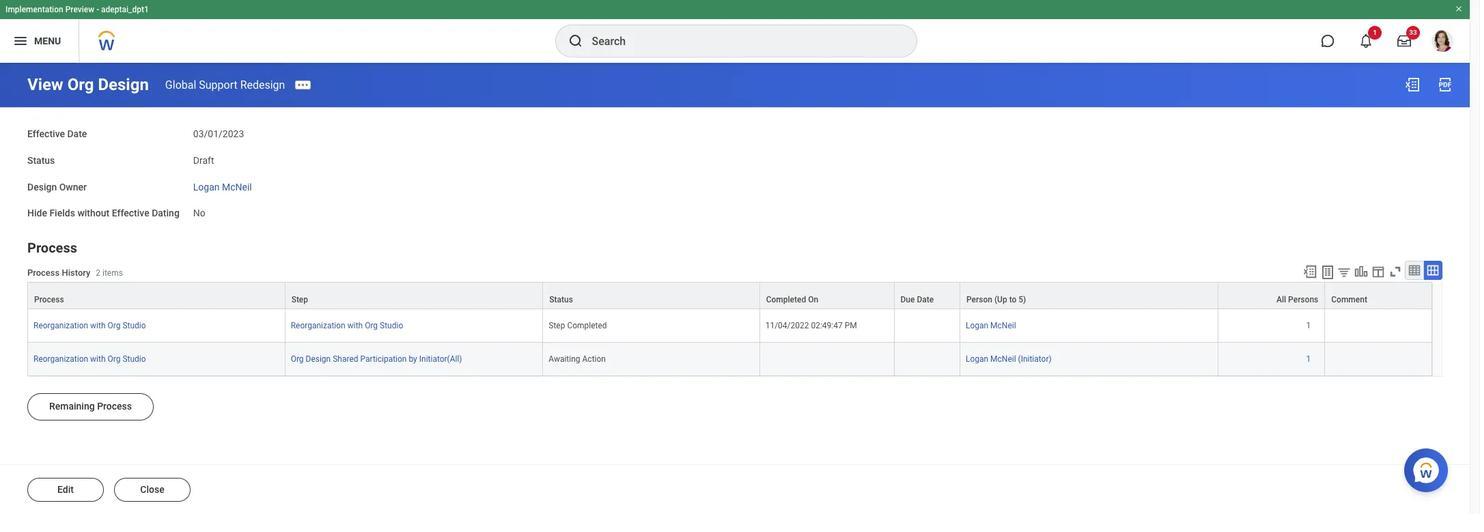 Task type: vqa. For each thing, say whether or not it's contained in the screenshot.
right be
no



Task type: describe. For each thing, give the bounding box(es) containing it.
on
[[808, 295, 818, 305]]

status inside popup button
[[549, 295, 573, 305]]

org up remaining process
[[108, 355, 121, 364]]

33 button
[[1389, 26, 1420, 56]]

1 vertical spatial design
[[27, 181, 57, 192]]

adeptai_dpt1
[[101, 5, 149, 14]]

date for effective date
[[67, 128, 87, 139]]

step for step
[[291, 295, 308, 305]]

view printable version (pdf) image
[[1437, 76, 1453, 93]]

reorganization for reorganization
[[33, 321, 88, 331]]

owner
[[59, 181, 87, 192]]

justify image
[[12, 33, 29, 49]]

studio for reorganization with org studio
[[123, 321, 146, 331]]

view
[[27, 75, 63, 94]]

process inside "button"
[[97, 401, 132, 412]]

status button
[[543, 283, 759, 309]]

initiator(all)
[[419, 355, 462, 364]]

reorganization with org studio link up shared
[[291, 318, 403, 331]]

process up process history 2 items
[[27, 240, 77, 256]]

history
[[62, 268, 90, 278]]

close
[[140, 484, 164, 495]]

process inside popup button
[[34, 295, 64, 305]]

process history 2 items
[[27, 268, 123, 278]]

org design shared participation by initiator(all)
[[291, 355, 462, 364]]

0 vertical spatial status
[[27, 155, 55, 166]]

export to worksheets image
[[1320, 264, 1336, 281]]

expand/collapse chart image
[[1354, 264, 1369, 279]]

with for org
[[90, 355, 106, 364]]

view org design main content
[[0, 63, 1470, 514]]

by
[[409, 355, 417, 364]]

person
[[966, 295, 992, 305]]

implementation preview -   adeptai_dpt1
[[5, 5, 149, 14]]

preview
[[65, 5, 94, 14]]

participation
[[360, 355, 407, 364]]

completed on button
[[760, 283, 894, 309]]

mcneil for the topmost logan mcneil 'link'
[[222, 181, 252, 192]]

click to view/edit grid preferences image
[[1371, 264, 1386, 279]]

mcneil for logan mcneil (initiator) link
[[990, 355, 1016, 364]]

dating
[[152, 208, 180, 219]]

org up org design shared participation by initiator(all) link
[[365, 321, 378, 331]]

logan for logan mcneil (initiator) link
[[966, 355, 988, 364]]

1 for step completed
[[1306, 321, 1311, 331]]

reorganization up shared
[[291, 321, 345, 331]]

step completed
[[549, 321, 607, 331]]

persons
[[1288, 295, 1318, 305]]

person (up to 5)
[[966, 295, 1026, 305]]

reorganization with org studio link for org
[[33, 352, 146, 364]]

draft
[[193, 155, 214, 166]]

-
[[96, 5, 99, 14]]

search image
[[567, 33, 584, 49]]

1 inside menu banner
[[1373, 29, 1377, 36]]

design owner
[[27, 181, 87, 192]]

11/04/2022 02:49:47 pm
[[765, 321, 857, 331]]

hide fields without effective dating element
[[193, 200, 205, 220]]

without
[[77, 208, 109, 219]]

reorganization with org studio for reorganization
[[33, 321, 146, 331]]

org right view
[[67, 75, 94, 94]]

1 button for completed
[[1306, 320, 1313, 331]]

1 horizontal spatial logan mcneil link
[[966, 318, 1016, 331]]

logan mcneil (initiator) link
[[966, 352, 1052, 364]]

fields
[[49, 208, 75, 219]]

items
[[102, 269, 123, 278]]

2 row from the top
[[27, 309, 1432, 343]]

5)
[[1018, 295, 1026, 305]]

edit button
[[27, 478, 104, 502]]

due date button
[[894, 283, 960, 309]]

logan for right logan mcneil 'link'
[[966, 321, 988, 331]]

step button
[[285, 283, 542, 309]]

with up shared
[[347, 321, 363, 331]]

Search Workday  search field
[[592, 26, 888, 56]]



Task type: locate. For each thing, give the bounding box(es) containing it.
studio up remaining process
[[123, 355, 146, 364]]

toolbar inside view org design "main content"
[[1296, 261, 1442, 282]]

cell
[[894, 309, 960, 343], [1325, 309, 1432, 343], [760, 343, 894, 376], [894, 343, 960, 376], [1325, 343, 1432, 376]]

0 horizontal spatial status
[[27, 155, 55, 166]]

(initiator)
[[1018, 355, 1052, 364]]

org
[[67, 75, 94, 94], [108, 321, 121, 331], [365, 321, 378, 331], [108, 355, 121, 364], [291, 355, 304, 364]]

2 vertical spatial 1 button
[[1306, 354, 1313, 365]]

completed
[[766, 295, 806, 305], [567, 321, 607, 331]]

export to excel image for process history
[[1302, 264, 1317, 279]]

select to filter grid data image
[[1337, 265, 1352, 279]]

logan mcneil link down draft
[[193, 179, 252, 192]]

status
[[27, 155, 55, 166], [549, 295, 573, 305]]

row down the completed on at the bottom
[[27, 309, 1432, 343]]

reorganization with org studio link for reorganization
[[33, 318, 146, 331]]

studio down process popup button
[[123, 321, 146, 331]]

1 horizontal spatial completed
[[766, 295, 806, 305]]

02:49:47
[[811, 321, 843, 331]]

logan mcneil link down the 'person (up to 5)'
[[966, 318, 1016, 331]]

completed inside popup button
[[766, 295, 806, 305]]

edit
[[57, 484, 74, 495]]

logan mcneil link
[[193, 179, 252, 192], [966, 318, 1016, 331]]

step
[[291, 295, 308, 305], [549, 321, 565, 331]]

process button
[[28, 283, 285, 309]]

1 vertical spatial effective
[[112, 208, 149, 219]]

expand table image
[[1426, 264, 1440, 277]]

awaiting
[[549, 355, 580, 364]]

design left shared
[[306, 355, 331, 364]]

table image
[[1408, 264, 1421, 277]]

process left history
[[27, 268, 60, 278]]

org left shared
[[291, 355, 304, 364]]

1 for awaiting action
[[1306, 355, 1311, 364]]

process right "remaining"
[[97, 401, 132, 412]]

0 vertical spatial logan
[[193, 181, 220, 192]]

1 horizontal spatial export to excel image
[[1404, 76, 1421, 93]]

reorganization with org studio link up remaining process
[[33, 352, 146, 364]]

1 vertical spatial logan mcneil
[[966, 321, 1016, 331]]

export to excel image left view printable version (pdf) image at the top right
[[1404, 76, 1421, 93]]

logan mcneil (initiator)
[[966, 355, 1052, 364]]

date inside popup button
[[917, 295, 934, 305]]

1 vertical spatial export to excel image
[[1302, 264, 1317, 279]]

awaiting action
[[549, 355, 606, 364]]

1 vertical spatial completed
[[567, 321, 607, 331]]

logan up hide fields without effective dating element
[[193, 181, 220, 192]]

menu
[[34, 35, 61, 46]]

reorganization
[[33, 321, 88, 331], [291, 321, 345, 331], [33, 355, 88, 364]]

(up
[[994, 295, 1007, 305]]

studio
[[123, 321, 146, 331], [380, 321, 403, 331], [123, 355, 146, 364]]

0 vertical spatial effective
[[27, 128, 65, 139]]

remaining
[[49, 401, 95, 412]]

to
[[1009, 295, 1016, 305]]

mcneil for right logan mcneil 'link'
[[990, 321, 1016, 331]]

mcneil
[[222, 181, 252, 192], [990, 321, 1016, 331], [990, 355, 1016, 364]]

0 vertical spatial export to excel image
[[1404, 76, 1421, 93]]

date
[[67, 128, 87, 139], [917, 295, 934, 305]]

org design shared participation by initiator(all) link
[[291, 352, 462, 364]]

reorganization for org
[[33, 355, 88, 364]]

fullscreen image
[[1388, 264, 1403, 279]]

reorganization up "remaining"
[[33, 355, 88, 364]]

with
[[90, 321, 106, 331], [347, 321, 363, 331], [90, 355, 106, 364]]

with up remaining process
[[90, 355, 106, 364]]

0 vertical spatial 1
[[1373, 29, 1377, 36]]

0 vertical spatial logan mcneil
[[193, 181, 252, 192]]

reorganization with org studio link
[[33, 318, 146, 331], [291, 318, 403, 331], [33, 352, 146, 364]]

pm
[[845, 321, 857, 331]]

effective
[[27, 128, 65, 139], [112, 208, 149, 219]]

0 horizontal spatial completed
[[567, 321, 607, 331]]

design left "global"
[[98, 75, 149, 94]]

close environment banner image
[[1455, 5, 1463, 13]]

close button
[[114, 478, 191, 502]]

inbox large image
[[1397, 34, 1411, 48]]

reorganization with org studio down 2
[[33, 321, 146, 331]]

effective date
[[27, 128, 87, 139]]

menu banner
[[0, 0, 1470, 63]]

completed up action
[[567, 321, 607, 331]]

status element
[[193, 147, 214, 167]]

all persons
[[1276, 295, 1318, 305]]

row
[[27, 282, 1432, 309], [27, 309, 1432, 343], [27, 343, 1432, 376]]

2 horizontal spatial design
[[306, 355, 331, 364]]

shared
[[333, 355, 358, 364]]

effective down view
[[27, 128, 65, 139]]

global support redesign
[[165, 78, 285, 91]]

status up step completed at the left
[[549, 295, 573, 305]]

row up 11/04/2022
[[27, 282, 1432, 309]]

reorganization with org studio up shared
[[291, 321, 403, 331]]

0 vertical spatial date
[[67, 128, 87, 139]]

design inside org design shared participation by initiator(all) link
[[306, 355, 331, 364]]

export to excel image
[[1404, 76, 1421, 93], [1302, 264, 1317, 279]]

logan mcneil down draft
[[193, 181, 252, 192]]

all persons button
[[1218, 283, 1324, 309]]

0 horizontal spatial step
[[291, 295, 308, 305]]

action
[[582, 355, 606, 364]]

1 vertical spatial logan
[[966, 321, 988, 331]]

reorganization with org studio for org
[[33, 355, 146, 364]]

due
[[901, 295, 915, 305]]

0 vertical spatial 1 button
[[1351, 26, 1382, 56]]

date for due date
[[917, 295, 934, 305]]

0 horizontal spatial logan mcneil
[[193, 181, 252, 192]]

logan mcneil down the 'person (up to 5)'
[[966, 321, 1016, 331]]

step inside popup button
[[291, 295, 308, 305]]

export to excel image left the export to worksheets icon
[[1302, 264, 1317, 279]]

0 vertical spatial step
[[291, 295, 308, 305]]

process down process history 2 items
[[34, 295, 64, 305]]

0 horizontal spatial effective
[[27, 128, 65, 139]]

0 horizontal spatial date
[[67, 128, 87, 139]]

mcneil down 03/01/2023
[[222, 181, 252, 192]]

0 horizontal spatial design
[[27, 181, 57, 192]]

11/04/2022
[[765, 321, 809, 331]]

1 vertical spatial step
[[549, 321, 565, 331]]

logan down person
[[966, 321, 988, 331]]

1 vertical spatial 1
[[1306, 321, 1311, 331]]

1 vertical spatial date
[[917, 295, 934, 305]]

1 horizontal spatial effective
[[112, 208, 149, 219]]

1 vertical spatial logan mcneil link
[[966, 318, 1016, 331]]

03/01/2023
[[193, 128, 244, 139]]

no
[[193, 208, 205, 219]]

1 vertical spatial 1 button
[[1306, 320, 1313, 331]]

profile logan mcneil image
[[1432, 30, 1453, 55]]

due date
[[901, 295, 934, 305]]

logan left (initiator)
[[966, 355, 988, 364]]

2 vertical spatial logan
[[966, 355, 988, 364]]

toolbar
[[1296, 261, 1442, 282]]

export to excel image for view org design
[[1404, 76, 1421, 93]]

remaining process button
[[27, 393, 154, 421]]

0 horizontal spatial logan mcneil link
[[193, 179, 252, 192]]

date right due
[[917, 295, 934, 305]]

studio up participation
[[380, 321, 403, 331]]

person (up to 5) button
[[960, 283, 1217, 309]]

0 vertical spatial completed
[[766, 295, 806, 305]]

implementation
[[5, 5, 63, 14]]

logan mcneil for the topmost logan mcneil 'link'
[[193, 181, 252, 192]]

2 vertical spatial design
[[306, 355, 331, 364]]

design up hide
[[27, 181, 57, 192]]

1 horizontal spatial date
[[917, 295, 934, 305]]

logan mcneil inside row
[[966, 321, 1016, 331]]

effective date element
[[193, 120, 244, 141]]

mcneil down (up
[[990, 321, 1016, 331]]

reorganization down process history 2 items
[[33, 321, 88, 331]]

global support redesign link
[[165, 78, 285, 91]]

1 button for action
[[1306, 354, 1313, 365]]

comment button
[[1325, 283, 1432, 309]]

hide fields without effective dating
[[27, 208, 180, 219]]

1 button inside menu banner
[[1351, 26, 1382, 56]]

1 vertical spatial mcneil
[[990, 321, 1016, 331]]

reorganization with org studio
[[33, 321, 146, 331], [291, 321, 403, 331], [33, 355, 146, 364]]

design
[[98, 75, 149, 94], [27, 181, 57, 192], [306, 355, 331, 364]]

1 vertical spatial status
[[549, 295, 573, 305]]

1
[[1373, 29, 1377, 36], [1306, 321, 1311, 331], [1306, 355, 1311, 364]]

view org design
[[27, 75, 149, 94]]

logan mcneil
[[193, 181, 252, 192], [966, 321, 1016, 331]]

with down 2
[[90, 321, 106, 331]]

0 vertical spatial logan mcneil link
[[193, 179, 252, 192]]

with for reorganization
[[90, 321, 106, 331]]

0 vertical spatial mcneil
[[222, 181, 252, 192]]

studio for org design shared participation by initiator(all)
[[123, 355, 146, 364]]

33
[[1409, 29, 1417, 36]]

2 vertical spatial mcneil
[[990, 355, 1016, 364]]

row down 11/04/2022
[[27, 343, 1432, 376]]

status up design owner on the top of the page
[[27, 155, 55, 166]]

completed on
[[766, 295, 818, 305]]

step for step completed
[[549, 321, 565, 331]]

logan mcneil for right logan mcneil 'link'
[[966, 321, 1016, 331]]

process
[[27, 240, 77, 256], [27, 268, 60, 278], [34, 295, 64, 305], [97, 401, 132, 412]]

effective left dating
[[112, 208, 149, 219]]

hide
[[27, 208, 47, 219]]

3 row from the top
[[27, 343, 1432, 376]]

0 horizontal spatial export to excel image
[[1302, 264, 1317, 279]]

1 horizontal spatial design
[[98, 75, 149, 94]]

menu button
[[0, 19, 79, 63]]

reorganization with org studio link down 2
[[33, 318, 146, 331]]

1 row from the top
[[27, 282, 1432, 309]]

1 horizontal spatial status
[[549, 295, 573, 305]]

1 button
[[1351, 26, 1382, 56], [1306, 320, 1313, 331], [1306, 354, 1313, 365]]

mcneil left (initiator)
[[990, 355, 1016, 364]]

notifications large image
[[1359, 34, 1373, 48]]

date down view org design
[[67, 128, 87, 139]]

reorganization with org studio up remaining process
[[33, 355, 146, 364]]

completed up 11/04/2022
[[766, 295, 806, 305]]

0 vertical spatial design
[[98, 75, 149, 94]]

support
[[199, 78, 237, 91]]

2
[[96, 269, 100, 278]]

org down process popup button
[[108, 321, 121, 331]]

logan for the topmost logan mcneil 'link'
[[193, 181, 220, 192]]

remaining process
[[49, 401, 132, 412]]

1 horizontal spatial step
[[549, 321, 565, 331]]

logan
[[193, 181, 220, 192], [966, 321, 988, 331], [966, 355, 988, 364]]

1 horizontal spatial logan mcneil
[[966, 321, 1016, 331]]

redesign
[[240, 78, 285, 91]]

global
[[165, 78, 196, 91]]

2 vertical spatial 1
[[1306, 355, 1311, 364]]

row containing process
[[27, 282, 1432, 309]]

comment
[[1331, 295, 1367, 305]]

all
[[1276, 295, 1286, 305]]



